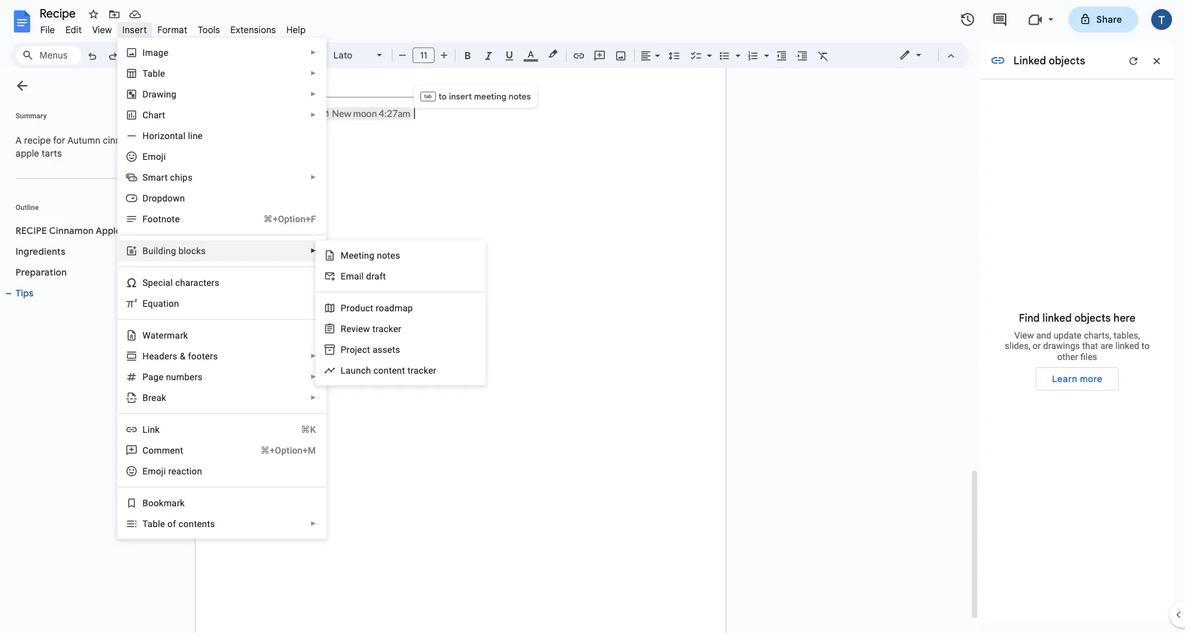 Task type: vqa. For each thing, say whether or not it's contained in the screenshot.


Task type: describe. For each thing, give the bounding box(es) containing it.
⌘+option+m
[[261, 445, 316, 456]]

tarts
[[42, 148, 62, 159]]

to insert meeting notes
[[439, 91, 531, 102]]

0 horizontal spatial linked
[[1043, 312, 1072, 325]]

ote
[[167, 214, 180, 224]]

4 ► from the top
[[310, 111, 317, 119]]

⌘+option+f
[[264, 214, 316, 224]]

r
[[341, 323, 347, 334]]

of
[[168, 518, 176, 529]]

checklist menu image
[[704, 47, 713, 51]]

summary element
[[9, 127, 172, 166]]

e
[[159, 372, 164, 382]]

t
[[143, 68, 148, 79]]

co m ment
[[143, 445, 183, 456]]

0 vertical spatial notes
[[509, 91, 531, 102]]

d
[[366, 271, 372, 282]]

extensions menu item
[[225, 22, 281, 37]]

learn more link
[[1036, 367, 1119, 391]]

line
[[188, 130, 203, 141]]

t able
[[143, 68, 165, 79]]

slides,
[[1006, 341, 1031, 351]]

brea
[[143, 392, 162, 403]]

mage
[[145, 47, 169, 58]]

Rename text field
[[35, 5, 83, 21]]

characters
[[175, 277, 220, 288]]

file
[[40, 24, 55, 35]]

watermark
[[143, 330, 188, 341]]

product roadmap o element
[[341, 303, 417, 313]]

bookmark b element
[[143, 498, 189, 508]]

a recipe for autumn cinnamon apple tarts
[[16, 135, 147, 159]]

cinnamon
[[103, 135, 144, 146]]

recipe
[[16, 225, 47, 236]]

outline
[[16, 203, 39, 211]]

help
[[287, 24, 306, 35]]

edit menu item
[[60, 22, 87, 37]]

outline heading
[[0, 202, 177, 220]]

► for i mage
[[310, 49, 317, 56]]

m eeting notes
[[341, 250, 400, 261]]

► for e numbers
[[310, 373, 317, 381]]

help menu item
[[281, 22, 311, 37]]

dropdown
[[143, 193, 185, 203]]

and
[[1037, 330, 1052, 341]]

c
[[158, 277, 163, 288]]

1 horizontal spatial linked
[[1116, 341, 1140, 351]]

b for u
[[143, 245, 148, 256]]

font list. lato selected. option
[[334, 46, 369, 64]]

autumn
[[68, 135, 100, 146]]

menu bar inside 'menu bar' banner
[[35, 17, 311, 38]]

or
[[1033, 341, 1042, 351]]

table
[[143, 518, 165, 529]]

table of contents s element
[[143, 518, 219, 529]]

meeting
[[474, 91, 507, 102]]

document outline element
[[0, 68, 177, 633]]

tools
[[198, 24, 220, 35]]

comment m element
[[143, 445, 187, 456]]

b for ookmark
[[143, 498, 148, 508]]

tarts
[[123, 225, 145, 236]]

recipe cinnamon apple tarts
[[16, 225, 145, 236]]

u
[[148, 245, 154, 256]]

ho r izontal line
[[143, 130, 203, 141]]

launch content tracker l element
[[341, 365, 441, 376]]

menu containing i
[[113, 0, 327, 539]]

review tracker r element
[[341, 323, 406, 334]]

learn
[[1053, 373, 1078, 384]]

aunch
[[346, 365, 371, 376]]

link l element
[[143, 424, 164, 435]]

find linked objects here view and update charts, tables, slides, or drawings that are linked to other files
[[1006, 312, 1150, 362]]

to inside find linked objects here view and update charts, tables, slides, or drawings that are linked to other files
[[1142, 341, 1150, 351]]

ingredients
[[16, 246, 66, 257]]

spe c ial characters
[[143, 277, 220, 288]]

format menu item
[[152, 22, 193, 37]]

pa
[[143, 372, 153, 382]]

pa g e numbers
[[143, 372, 203, 382]]

► for t able
[[310, 70, 317, 77]]

find
[[1020, 312, 1041, 325]]

summary
[[16, 111, 47, 120]]

roject
[[347, 344, 370, 355]]

► for brea k
[[310, 394, 317, 401]]

d rawing
[[143, 89, 176, 99]]

horizontal line r element
[[143, 130, 207, 141]]

page numbers g element
[[143, 372, 207, 382]]

line & paragraph spacing image
[[667, 46, 682, 64]]

l ink
[[143, 424, 160, 435]]

dropdown 6 element
[[143, 193, 189, 203]]

smart
[[143, 172, 168, 183]]

objects inside find linked objects here view and update charts, tables, slides, or drawings that are linked to other files
[[1075, 312, 1112, 325]]

izontal
[[158, 130, 186, 141]]

0 vertical spatial objects
[[1050, 54, 1086, 67]]

k
[[162, 392, 166, 403]]

chart
[[143, 110, 165, 120]]

h
[[143, 351, 149, 361]]

drawings
[[1044, 341, 1081, 351]]

notes inside menu
[[377, 250, 400, 261]]

linked objects
[[1014, 54, 1086, 67]]

Menus field
[[16, 46, 81, 64]]

linked objects section
[[980, 42, 1175, 623]]

learn more
[[1053, 373, 1103, 384]]

i
[[143, 47, 145, 58]]

e quation
[[143, 298, 179, 309]]

menu containing m
[[290, 164, 486, 633]]

headers & footers h element
[[143, 351, 222, 361]]

bulleted list menu image
[[733, 47, 741, 51]]

apple
[[16, 148, 39, 159]]

r eview tracker
[[341, 323, 402, 334]]

⌘+option+m element
[[245, 444, 316, 457]]

ment
[[162, 445, 183, 456]]

emoji for emoji reaction
[[143, 466, 166, 477]]



Task type: locate. For each thing, give the bounding box(es) containing it.
menu bar containing file
[[35, 17, 311, 38]]

► for h eaders & footers
[[310, 352, 317, 360]]

spe
[[143, 277, 158, 288]]

extensions
[[231, 24, 276, 35]]

tips
[[16, 287, 33, 299]]

linked
[[1014, 54, 1047, 67]]

0 vertical spatial content
[[374, 365, 405, 376]]

apple
[[96, 225, 121, 236]]

emoji 7 element
[[143, 151, 170, 162]]

tables,
[[1114, 330, 1141, 341]]

menu
[[113, 0, 327, 539], [290, 164, 486, 633]]

footnote n element
[[143, 214, 184, 224]]

more
[[1081, 373, 1103, 384]]

l for aunch
[[341, 365, 346, 376]]

0 horizontal spatial notes
[[377, 250, 400, 261]]

► for ilding blocks
[[310, 247, 317, 255]]

image i element
[[143, 47, 172, 58]]

1 vertical spatial content
[[179, 518, 210, 529]]

eaders
[[149, 351, 177, 361]]

tools menu item
[[193, 22, 225, 37]]

raft
[[372, 271, 386, 282]]

1 vertical spatial objects
[[1075, 312, 1112, 325]]

9 ► from the top
[[310, 394, 317, 401]]

l up co
[[143, 424, 148, 435]]

table of content s
[[143, 518, 215, 529]]

⌘+option+f element
[[248, 213, 316, 226]]

project assets p element
[[341, 344, 404, 355]]

content right of
[[179, 518, 210, 529]]

d
[[143, 89, 149, 99]]

0 horizontal spatial l
[[143, 424, 148, 435]]

emoji for emoji 7 'element'
[[143, 151, 166, 162]]

0 vertical spatial view
[[92, 24, 112, 35]]

roadmap
[[376, 303, 413, 313]]

notes
[[509, 91, 531, 102], [377, 250, 400, 261]]

0 vertical spatial linked
[[1043, 312, 1072, 325]]

5 ► from the top
[[310, 174, 317, 181]]

1 horizontal spatial content
[[374, 365, 405, 376]]

preparation
[[16, 267, 67, 278]]

break k element
[[143, 392, 170, 403]]

e
[[143, 298, 148, 309]]

b ookmark
[[143, 498, 185, 508]]

1 vertical spatial notes
[[377, 250, 400, 261]]

l for ink
[[143, 424, 148, 435]]

Font size text field
[[413, 47, 434, 63]]

0 vertical spatial tracker
[[373, 323, 402, 334]]

ilding
[[154, 245, 176, 256]]

equation e element
[[143, 298, 183, 309]]

emoji down m
[[143, 466, 166, 477]]

email draft d element
[[341, 271, 390, 282]]

to
[[439, 91, 447, 102], [1142, 341, 1150, 351]]

g
[[153, 372, 159, 382]]

objects up the charts,
[[1075, 312, 1112, 325]]

view down find
[[1015, 330, 1035, 341]]

charts,
[[1085, 330, 1112, 341]]

main toolbar
[[81, 0, 834, 504]]

►
[[310, 49, 317, 56], [310, 70, 317, 77], [310, 90, 317, 98], [310, 111, 317, 119], [310, 174, 317, 181], [310, 247, 317, 255], [310, 352, 317, 360], [310, 373, 317, 381], [310, 394, 317, 401], [310, 520, 317, 528]]

1 ► from the top
[[310, 49, 317, 56]]

drawing d element
[[143, 89, 180, 99]]

notes right meeting
[[509, 91, 531, 102]]

to left the insert
[[439, 91, 447, 102]]

2 ► from the top
[[310, 70, 317, 77]]

p
[[341, 344, 347, 355]]

notes up raft
[[377, 250, 400, 261]]

1 horizontal spatial l
[[341, 365, 346, 376]]

co
[[143, 445, 154, 456]]

eeting
[[349, 250, 375, 261]]

mode and view toolbar
[[890, 42, 962, 68]]

o
[[350, 303, 355, 313]]

l down p
[[341, 365, 346, 376]]

r
[[155, 130, 158, 141]]

b left the ilding at the top of the page
[[143, 245, 148, 256]]

content
[[374, 365, 405, 376], [179, 518, 210, 529]]

0 horizontal spatial tracker
[[373, 323, 402, 334]]

linked right are
[[1116, 341, 1140, 351]]

highlight color image
[[546, 46, 560, 62]]

file menu item
[[35, 22, 60, 37]]

menu bar banner
[[0, 0, 1186, 633]]

for
[[53, 135, 65, 146]]

1 emoji from the top
[[143, 151, 166, 162]]

content for tracker
[[374, 365, 405, 376]]

0 horizontal spatial view
[[92, 24, 112, 35]]

m
[[341, 250, 349, 261]]

pr
[[341, 303, 350, 313]]

► for table of content s
[[310, 520, 317, 528]]

insert menu item
[[117, 22, 152, 37]]

application
[[0, 0, 1186, 633]]

objects right 'linked'
[[1050, 54, 1086, 67]]

► for d rawing
[[310, 90, 317, 98]]

foot
[[143, 214, 161, 224]]

pr o duct roadmap
[[341, 303, 413, 313]]

1 vertical spatial b
[[143, 498, 148, 508]]

0 horizontal spatial content
[[179, 518, 210, 529]]

1 vertical spatial l
[[143, 424, 148, 435]]

l aunch content tracker
[[341, 365, 437, 376]]

insert image image
[[614, 46, 629, 64]]

s
[[210, 518, 215, 529]]

n
[[161, 214, 167, 224]]

emoji up smart in the left of the page
[[143, 151, 166, 162]]

that
[[1083, 341, 1099, 351]]

view inside find linked objects here view and update charts, tables, slides, or drawings that are linked to other files
[[1015, 330, 1035, 341]]

1 horizontal spatial to
[[1142, 341, 1150, 351]]

here
[[1114, 312, 1136, 325]]

&
[[180, 351, 186, 361]]

summary heading
[[16, 111, 47, 121]]

0 vertical spatial b
[[143, 245, 148, 256]]

smart chips z element
[[143, 172, 197, 183]]

p roject assets
[[341, 344, 400, 355]]

2 b from the top
[[143, 498, 148, 508]]

Font size field
[[413, 47, 440, 64]]

able
[[148, 68, 165, 79]]

chart q element
[[143, 110, 169, 120]]

eview
[[347, 323, 370, 334]]

emoji reaction
[[143, 466, 202, 477]]

watermark j element
[[143, 330, 192, 341]]

view down star option
[[92, 24, 112, 35]]

files
[[1081, 351, 1098, 362]]

⌘k
[[301, 424, 316, 435]]

emoji reaction 5 element
[[143, 466, 206, 477]]

0 vertical spatial emoji
[[143, 151, 166, 162]]

view menu item
[[87, 22, 117, 37]]

building blocks u element
[[143, 245, 210, 256]]

edit
[[65, 24, 82, 35]]

6 ► from the top
[[310, 247, 317, 255]]

email
[[341, 271, 364, 282]]

ookmark
[[148, 498, 185, 508]]

1 vertical spatial to
[[1142, 341, 1150, 351]]

foot n ote
[[143, 214, 180, 224]]

h eaders & footers
[[143, 351, 218, 361]]

content down assets
[[374, 365, 405, 376]]

1 horizontal spatial tracker
[[408, 365, 437, 376]]

assets
[[373, 344, 400, 355]]

8 ► from the top
[[310, 373, 317, 381]]

insert
[[122, 24, 147, 35]]

ial
[[163, 277, 173, 288]]

7 ► from the top
[[310, 352, 317, 360]]

table t element
[[143, 68, 169, 79]]

special characters c element
[[143, 277, 223, 288]]

0 horizontal spatial to
[[439, 91, 447, 102]]

a
[[16, 135, 22, 146]]

text color image
[[524, 46, 538, 62]]

to right tables,
[[1142, 341, 1150, 351]]

email d raft
[[341, 271, 386, 282]]

1 horizontal spatial view
[[1015, 330, 1035, 341]]

content for s
[[179, 518, 210, 529]]

tracker
[[373, 323, 402, 334], [408, 365, 437, 376]]

share
[[1097, 14, 1123, 25]]

footers
[[188, 351, 218, 361]]

format
[[157, 24, 188, 35]]

smart chips
[[143, 172, 193, 183]]

3 ► from the top
[[310, 90, 317, 98]]

recipe
[[24, 135, 51, 146]]

1 vertical spatial view
[[1015, 330, 1035, 341]]

0 vertical spatial l
[[341, 365, 346, 376]]

menu bar
[[35, 17, 311, 38]]

meeting notes m element
[[341, 250, 404, 261]]

0 vertical spatial to
[[439, 91, 447, 102]]

view inside view menu item
[[92, 24, 112, 35]]

insert
[[449, 91, 472, 102]]

2 emoji from the top
[[143, 466, 166, 477]]

⌘k element
[[285, 423, 316, 436]]

1 b from the top
[[143, 245, 148, 256]]

emoji
[[143, 151, 166, 162], [143, 466, 166, 477]]

1 vertical spatial tracker
[[408, 365, 437, 376]]

1 horizontal spatial notes
[[509, 91, 531, 102]]

ink
[[148, 424, 160, 435]]

application containing linked objects
[[0, 0, 1186, 633]]

linked up update
[[1043, 312, 1072, 325]]

1 vertical spatial linked
[[1116, 341, 1140, 351]]

Star checkbox
[[85, 5, 103, 23]]

cinnamon
[[49, 225, 94, 236]]

i mage
[[143, 47, 169, 58]]

b up "table" on the bottom left of page
[[143, 498, 148, 508]]

1 vertical spatial emoji
[[143, 466, 166, 477]]

brea k
[[143, 392, 166, 403]]

10 ► from the top
[[310, 520, 317, 528]]



